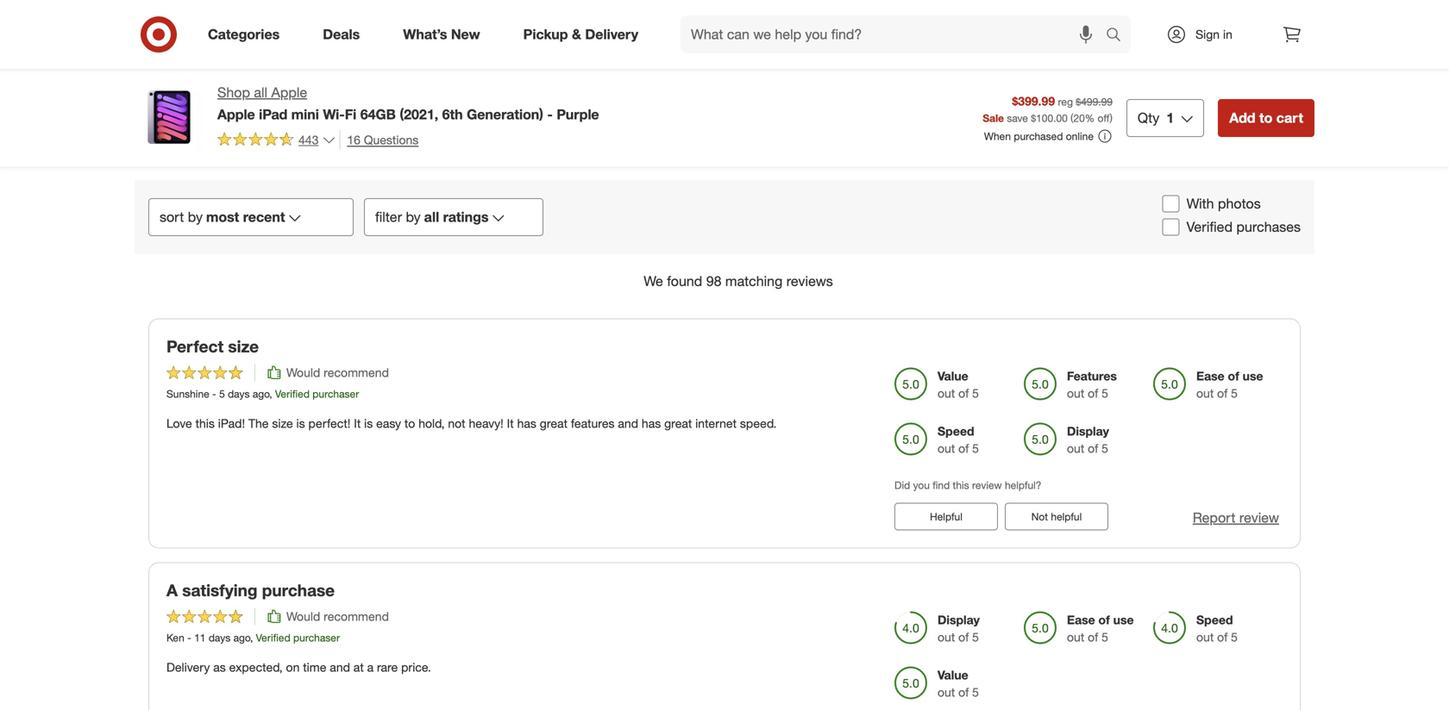 Task type: describe. For each thing, give the bounding box(es) containing it.
$399.99
[[1012, 94, 1055, 109]]

1 horizontal spatial and
[[618, 416, 638, 431]]

mini
[[291, 106, 319, 123]]

guest review image 4 of 6, zoom in image
[[725, 0, 832, 87]]

11
[[194, 632, 206, 645]]

1 vertical spatial speed
[[1196, 613, 1233, 628]]

pickup
[[523, 26, 568, 43]]

not helpful button
[[1005, 503, 1108, 531]]

0 horizontal spatial apple
[[217, 106, 255, 123]]

With photos checkbox
[[1163, 195, 1180, 213]]

add to cart button
[[1218, 99, 1315, 137]]

helpful?
[[1005, 479, 1042, 492]]

not
[[1031, 511, 1048, 524]]

2 value out of 5 from the top
[[938, 668, 979, 700]]

helpful
[[930, 511, 963, 524]]

at
[[354, 660, 364, 675]]

online
[[1066, 130, 1094, 143]]

shop all apple apple ipad mini wi-fi 64gb (2021, 6th generation) - purple
[[217, 84, 599, 123]]

1 horizontal spatial use
[[1243, 369, 1263, 384]]

would recommend for perfect size
[[286, 365, 389, 380]]

2 value from the top
[[938, 668, 968, 683]]

guest review image 5 of 6, zoom in image
[[846, 0, 954, 87]]

what's new
[[403, 26, 480, 43]]

1 vertical spatial speed out of 5
[[1196, 613, 1238, 645]]

photos
[[1218, 196, 1261, 212]]

purchased
[[1014, 130, 1063, 143]]

perfect!
[[308, 416, 351, 431]]

ipad
[[259, 106, 288, 123]]

features out of 5
[[1067, 369, 1117, 401]]

sale
[[983, 112, 1004, 124]]

0 vertical spatial display
[[1067, 424, 1109, 439]]

would recommend for a satisfying purchase
[[286, 609, 389, 624]]

expected,
[[229, 660, 283, 675]]

report review button
[[1193, 509, 1279, 528]]

443
[[298, 132, 319, 147]]

purchases
[[1237, 219, 1301, 236]]

reg
[[1058, 95, 1073, 108]]

generation)
[[467, 106, 543, 123]]

rare
[[377, 660, 398, 675]]

20
[[1073, 112, 1085, 124]]

ratings
[[443, 209, 489, 226]]

$499.99
[[1076, 95, 1113, 108]]

- inside shop all apple apple ipad mini wi-fi 64gb (2021, 6th generation) - purple
[[547, 106, 553, 123]]

what's new link
[[388, 16, 502, 53]]

with
[[1187, 196, 1214, 212]]

a satisfying purchase
[[166, 581, 335, 601]]

filter by all ratings
[[375, 209, 489, 226]]

speed.
[[740, 416, 777, 431]]

1 vertical spatial ease of use out of 5
[[1067, 613, 1134, 645]]

purchase
[[262, 581, 335, 601]]

by for filter by
[[406, 209, 421, 226]]

ken - 11 days ago , verified purchaser
[[166, 632, 340, 645]]

image of apple ipad mini wi-fi 64gb (2021, 6th generation) - purple image
[[135, 83, 204, 152]]

deals
[[323, 26, 360, 43]]

categories link
[[193, 16, 301, 53]]

not
[[448, 416, 465, 431]]

hold,
[[419, 416, 445, 431]]

0 vertical spatial review
[[972, 479, 1002, 492]]

98
[[706, 273, 722, 290]]

pickup & delivery
[[523, 26, 638, 43]]

in
[[1223, 27, 1233, 42]]

6th
[[442, 106, 463, 123]]

64gb
[[360, 106, 396, 123]]

recent
[[243, 209, 285, 226]]

purchaser for a satisfying purchase
[[293, 632, 340, 645]]

sign
[[1196, 27, 1220, 42]]

you
[[913, 479, 930, 492]]

0 vertical spatial display out of 5
[[1067, 424, 1109, 456]]

most
[[206, 209, 239, 226]]

on
[[286, 660, 300, 675]]

1 value out of 5 from the top
[[938, 369, 979, 401]]

0 horizontal spatial this
[[195, 416, 215, 431]]

fi
[[345, 106, 356, 123]]

questions
[[364, 132, 419, 147]]

a
[[166, 581, 178, 601]]

443 link
[[217, 130, 336, 151]]

, for size
[[269, 388, 272, 401]]

1 great from the left
[[540, 416, 568, 431]]

purchaser for perfect size
[[313, 388, 359, 401]]

&
[[572, 26, 581, 43]]

0 horizontal spatial display out of 5
[[938, 613, 980, 645]]

price.
[[401, 660, 431, 675]]

1 vertical spatial use
[[1113, 613, 1134, 628]]

we
[[644, 273, 663, 290]]

1 horizontal spatial ease of use out of 5
[[1196, 369, 1263, 401]]

guest review image 2 of 6, zoom in image
[[481, 0, 589, 87]]

sign in link
[[1152, 16, 1259, 53]]

1 horizontal spatial this
[[953, 479, 969, 492]]

(2021,
[[400, 106, 438, 123]]

satisfying
[[182, 581, 258, 601]]

out inside features out of 5
[[1067, 386, 1085, 401]]

ago for satisfying
[[233, 632, 250, 645]]

sign in
[[1196, 27, 1233, 42]]



Task type: locate. For each thing, give the bounding box(es) containing it.
1 horizontal spatial it
[[507, 416, 514, 431]]

size right the
[[272, 416, 293, 431]]

- for size
[[212, 388, 216, 401]]

0 horizontal spatial to
[[405, 416, 415, 431]]

1 is from the left
[[296, 416, 305, 431]]

size right perfect
[[228, 337, 259, 357]]

add to cart
[[1229, 109, 1303, 126]]

helpful button
[[895, 503, 998, 531]]

to right the add
[[1259, 109, 1273, 126]]

1 vertical spatial days
[[209, 632, 231, 645]]

to right easy at the bottom of the page
[[405, 416, 415, 431]]

0 horizontal spatial ease of use out of 5
[[1067, 613, 1134, 645]]

purple
[[557, 106, 599, 123]]

0 vertical spatial delivery
[[585, 26, 638, 43]]

0 vertical spatial apple
[[271, 84, 307, 101]]

1 would from the top
[[286, 365, 320, 380]]

guest review image 6 of 6, zoom in image
[[968, 0, 1076, 87]]

- for satisfying
[[187, 632, 191, 645]]

verified up expected,
[[256, 632, 290, 645]]

perfect size
[[166, 337, 259, 357]]

1 vertical spatial verified
[[275, 388, 310, 401]]

What can we help you find? suggestions appear below search field
[[681, 16, 1110, 53]]

when
[[984, 130, 1011, 143]]

1 vertical spatial value
[[938, 668, 968, 683]]

1 vertical spatial ,
[[250, 632, 253, 645]]

0 horizontal spatial features
[[571, 416, 615, 431]]

0 horizontal spatial it
[[354, 416, 361, 431]]

would for a satisfying purchase
[[286, 609, 320, 624]]

0 vertical spatial all
[[254, 84, 267, 101]]

apple
[[271, 84, 307, 101], [217, 106, 255, 123]]

display
[[1067, 424, 1109, 439], [938, 613, 980, 628]]

1 by from the left
[[188, 209, 203, 226]]

2 recommend from the top
[[324, 609, 389, 624]]

1 vertical spatial display out of 5
[[938, 613, 980, 645]]

as
[[213, 660, 226, 675]]

1 horizontal spatial display out of 5
[[1067, 424, 1109, 456]]

0 horizontal spatial has
[[517, 416, 536, 431]]

1 horizontal spatial all
[[424, 209, 439, 226]]

0 vertical spatial verified
[[1187, 219, 1233, 236]]

days up ipad!
[[228, 388, 250, 401]]

ken
[[166, 632, 184, 645]]

would recommend up the perfect!
[[286, 365, 389, 380]]

1 horizontal spatial to
[[1259, 109, 1273, 126]]

reviews
[[786, 273, 833, 290]]

1 has from the left
[[517, 416, 536, 431]]

has right heavy! at bottom left
[[517, 416, 536, 431]]

cart
[[1277, 109, 1303, 126]]

love this ipad! the size is perfect! it is easy to hold, not heavy! it has great features and has great internet speed.
[[166, 416, 777, 431]]

0 horizontal spatial ease
[[1067, 613, 1095, 628]]

0 vertical spatial and
[[618, 416, 638, 431]]

1 vertical spatial review
[[1239, 510, 1279, 527]]

off
[[1098, 112, 1110, 124]]

1 horizontal spatial features
[[1067, 369, 1117, 384]]

we found 98 matching reviews
[[644, 273, 833, 290]]

1 vertical spatial apple
[[217, 106, 255, 123]]

1 value from the top
[[938, 369, 968, 384]]

new
[[451, 26, 480, 43]]

recommend up at
[[324, 609, 389, 624]]

add
[[1229, 109, 1256, 126]]

of inside features out of 5
[[1088, 386, 1098, 401]]

1 vertical spatial this
[[953, 479, 969, 492]]

0 vertical spatial value
[[938, 369, 968, 384]]

ago for size
[[253, 388, 269, 401]]

1 vertical spatial recommend
[[324, 609, 389, 624]]

save
[[1007, 112, 1028, 124]]

$399.99 reg $499.99 sale save $ 100.00 ( 20 % off )
[[983, 94, 1113, 124]]

- left 11
[[187, 632, 191, 645]]

search
[[1098, 28, 1140, 44]]

verified for size
[[275, 388, 310, 401]]

did you find this review helpful?
[[895, 479, 1042, 492]]

1 horizontal spatial ,
[[269, 388, 272, 401]]

by right filter
[[406, 209, 421, 226]]

this right love
[[195, 416, 215, 431]]

1 vertical spatial and
[[330, 660, 350, 675]]

ipad!
[[218, 416, 245, 431]]

report review
[[1193, 510, 1279, 527]]

$
[[1031, 112, 1036, 124]]

with photos
[[1187, 196, 1261, 212]]

16 questions link
[[339, 130, 419, 150]]

perfect
[[166, 337, 224, 357]]

1 vertical spatial ease
[[1067, 613, 1095, 628]]

5
[[972, 386, 979, 401], [1102, 386, 1108, 401], [1231, 386, 1238, 401], [219, 388, 225, 401], [972, 441, 979, 456], [1102, 441, 1108, 456], [972, 630, 979, 645], [1102, 630, 1108, 645], [1231, 630, 1238, 645], [972, 685, 979, 700]]

verified down the with
[[1187, 219, 1233, 236]]

1 vertical spatial display
[[938, 613, 980, 628]]

0 vertical spatial -
[[547, 106, 553, 123]]

1 horizontal spatial speed out of 5
[[1196, 613, 1238, 645]]

apple down shop
[[217, 106, 255, 123]]

100.00
[[1036, 112, 1068, 124]]

1 horizontal spatial size
[[272, 416, 293, 431]]

0 horizontal spatial use
[[1113, 613, 1134, 628]]

purchaser up the perfect!
[[313, 388, 359, 401]]

when purchased online
[[984, 130, 1094, 143]]

did
[[895, 479, 910, 492]]

1 vertical spatial to
[[405, 416, 415, 431]]

0 vertical spatial days
[[228, 388, 250, 401]]

shop
[[217, 84, 250, 101]]

by right sort
[[188, 209, 203, 226]]

great
[[540, 416, 568, 431], [664, 416, 692, 431]]

would recommend down purchase
[[286, 609, 389, 624]]

1
[[1167, 109, 1174, 126]]

deals link
[[308, 16, 382, 53]]

sunshine
[[166, 388, 209, 401]]

2 would recommend from the top
[[286, 609, 389, 624]]

0 horizontal spatial ago
[[233, 632, 250, 645]]

has left internet
[[642, 416, 661, 431]]

-
[[547, 106, 553, 123], [212, 388, 216, 401], [187, 632, 191, 645]]

0 horizontal spatial all
[[254, 84, 267, 101]]

0 horizontal spatial -
[[187, 632, 191, 645]]

recommend
[[324, 365, 389, 380], [324, 609, 389, 624]]

to
[[1259, 109, 1273, 126], [405, 416, 415, 431]]

would down purchase
[[286, 609, 320, 624]]

internet
[[695, 416, 737, 431]]

sort
[[160, 209, 184, 226]]

great left internet
[[664, 416, 692, 431]]

0 vertical spatial purchaser
[[313, 388, 359, 401]]

0 vertical spatial value out of 5
[[938, 369, 979, 401]]

1 vertical spatial would
[[286, 609, 320, 624]]

0 horizontal spatial speed
[[938, 424, 974, 439]]

sunshine - 5 days ago , verified purchaser
[[166, 388, 359, 401]]

0 horizontal spatial review
[[972, 479, 1002, 492]]

by for sort by
[[188, 209, 203, 226]]

1 horizontal spatial ease
[[1196, 369, 1225, 384]]

categories
[[208, 26, 280, 43]]

2 by from the left
[[406, 209, 421, 226]]

1 horizontal spatial review
[[1239, 510, 1279, 527]]

0 horizontal spatial speed out of 5
[[938, 424, 979, 456]]

0 vertical spatial would recommend
[[286, 365, 389, 380]]

of
[[1228, 369, 1239, 384], [958, 386, 969, 401], [1088, 386, 1098, 401], [1217, 386, 1228, 401], [958, 441, 969, 456], [1088, 441, 1098, 456], [1099, 613, 1110, 628], [958, 630, 969, 645], [1088, 630, 1098, 645], [1217, 630, 1228, 645], [958, 685, 969, 700]]

2 horizontal spatial -
[[547, 106, 553, 123]]

sort by most recent
[[160, 209, 285, 226]]

use
[[1243, 369, 1263, 384], [1113, 613, 1134, 628]]

1 would recommend from the top
[[286, 365, 389, 380]]

1 vertical spatial value out of 5
[[938, 668, 979, 700]]

0 vertical spatial recommend
[[324, 365, 389, 380]]

0 horizontal spatial and
[[330, 660, 350, 675]]

1 it from the left
[[354, 416, 361, 431]]

1 horizontal spatial apple
[[271, 84, 307, 101]]

, for satisfying
[[250, 632, 253, 645]]

days for size
[[228, 388, 250, 401]]

all left ratings
[[424, 209, 439, 226]]

purchaser up time
[[293, 632, 340, 645]]

2 vertical spatial -
[[187, 632, 191, 645]]

0 horizontal spatial great
[[540, 416, 568, 431]]

1 vertical spatial -
[[212, 388, 216, 401]]

1 horizontal spatial -
[[212, 388, 216, 401]]

is left easy at the bottom of the page
[[364, 416, 373, 431]]

review left helpful?
[[972, 479, 1002, 492]]

it right the perfect!
[[354, 416, 361, 431]]

0 vertical spatial ease
[[1196, 369, 1225, 384]]

love
[[166, 416, 192, 431]]

size
[[228, 337, 259, 357], [272, 416, 293, 431]]

report
[[1193, 510, 1236, 527]]

search button
[[1098, 16, 1140, 57]]

0 vertical spatial features
[[1067, 369, 1117, 384]]

1 vertical spatial purchaser
[[293, 632, 340, 645]]

1 horizontal spatial has
[[642, 416, 661, 431]]

verified up the perfect!
[[275, 388, 310, 401]]

0 vertical spatial ,
[[269, 388, 272, 401]]

0 vertical spatial ago
[[253, 388, 269, 401]]

0 horizontal spatial is
[[296, 416, 305, 431]]

review inside button
[[1239, 510, 1279, 527]]

delivery left as
[[166, 660, 210, 675]]

2 has from the left
[[642, 416, 661, 431]]

the
[[248, 416, 269, 431]]

heavy!
[[469, 416, 504, 431]]

1 horizontal spatial speed
[[1196, 613, 1233, 628]]

ease of use out of 5
[[1196, 369, 1263, 401], [1067, 613, 1134, 645]]

0 horizontal spatial display
[[938, 613, 980, 628]]

easy
[[376, 416, 401, 431]]

16 questions
[[347, 132, 419, 147]]

5 inside features out of 5
[[1102, 386, 1108, 401]]

qty 1
[[1138, 109, 1174, 126]]

ago up expected,
[[233, 632, 250, 645]]

would up sunshine - 5 days ago , verified purchaser
[[286, 365, 320, 380]]

Verified purchases checkbox
[[1163, 219, 1180, 236]]

1 recommend from the top
[[324, 365, 389, 380]]

wi-
[[323, 106, 345, 123]]

apple up mini
[[271, 84, 307, 101]]

this right find on the bottom right of page
[[953, 479, 969, 492]]

1 vertical spatial size
[[272, 416, 293, 431]]

0 vertical spatial would
[[286, 365, 320, 380]]

%
[[1085, 112, 1095, 124]]

guest review image 3 of 6, zoom in image
[[603, 0, 711, 87]]

this
[[195, 416, 215, 431], [953, 479, 969, 492]]

purchaser
[[313, 388, 359, 401], [293, 632, 340, 645]]

all up ipad
[[254, 84, 267, 101]]

1 vertical spatial features
[[571, 416, 615, 431]]

days right 11
[[209, 632, 231, 645]]

0 vertical spatial speed
[[938, 424, 974, 439]]

it
[[354, 416, 361, 431], [507, 416, 514, 431]]

0 horizontal spatial ,
[[250, 632, 253, 645]]

0 vertical spatial to
[[1259, 109, 1273, 126]]

1 vertical spatial ago
[[233, 632, 250, 645]]

recommend for perfect size
[[324, 365, 389, 380]]

is
[[296, 416, 305, 431], [364, 416, 373, 431]]

would for perfect size
[[286, 365, 320, 380]]

what's
[[403, 26, 447, 43]]

it right heavy! at bottom left
[[507, 416, 514, 431]]

,
[[269, 388, 272, 401], [250, 632, 253, 645]]

0 vertical spatial ease of use out of 5
[[1196, 369, 1263, 401]]

- right sunshine
[[212, 388, 216, 401]]

value
[[938, 369, 968, 384], [938, 668, 968, 683]]

16
[[347, 132, 361, 147]]

2 great from the left
[[664, 416, 692, 431]]

and
[[618, 416, 638, 431], [330, 660, 350, 675]]

1 vertical spatial all
[[424, 209, 439, 226]]

by
[[188, 209, 203, 226], [406, 209, 421, 226]]

1 vertical spatial would recommend
[[286, 609, 389, 624]]

0 vertical spatial size
[[228, 337, 259, 357]]

verified for satisfying
[[256, 632, 290, 645]]

delivery as expected, on time and at a rare price.
[[166, 660, 431, 675]]

- left purple
[[547, 106, 553, 123]]

all inside shop all apple apple ipad mini wi-fi 64gb (2021, 6th generation) - purple
[[254, 84, 267, 101]]

ago up the
[[253, 388, 269, 401]]

)
[[1110, 112, 1113, 124]]

not helpful
[[1031, 511, 1082, 524]]

1 horizontal spatial is
[[364, 416, 373, 431]]

delivery inside "link"
[[585, 26, 638, 43]]

review right report
[[1239, 510, 1279, 527]]

1 horizontal spatial by
[[406, 209, 421, 226]]

1 horizontal spatial delivery
[[585, 26, 638, 43]]

recommend up the perfect!
[[324, 365, 389, 380]]

qty
[[1138, 109, 1160, 126]]

found
[[667, 273, 702, 290]]

0 horizontal spatial by
[[188, 209, 203, 226]]

0 horizontal spatial delivery
[[166, 660, 210, 675]]

recommend for a satisfying purchase
[[324, 609, 389, 624]]

great right heavy! at bottom left
[[540, 416, 568, 431]]

2 vertical spatial verified
[[256, 632, 290, 645]]

2 is from the left
[[364, 416, 373, 431]]

is left the perfect!
[[296, 416, 305, 431]]

guest review image 1 of 6, zoom in image
[[360, 0, 468, 87]]

to inside button
[[1259, 109, 1273, 126]]

1 horizontal spatial display
[[1067, 424, 1109, 439]]

pickup & delivery link
[[509, 16, 660, 53]]

1 vertical spatial delivery
[[166, 660, 210, 675]]

delivery right the &
[[585, 26, 638, 43]]

0 vertical spatial speed out of 5
[[938, 424, 979, 456]]

find
[[933, 479, 950, 492]]

days for satisfying
[[209, 632, 231, 645]]

2 would from the top
[[286, 609, 320, 624]]

(
[[1071, 112, 1073, 124]]

2 it from the left
[[507, 416, 514, 431]]

1 horizontal spatial ago
[[253, 388, 269, 401]]

0 horizontal spatial size
[[228, 337, 259, 357]]

matching
[[725, 273, 783, 290]]



Task type: vqa. For each thing, say whether or not it's contained in the screenshot.
filters
no



